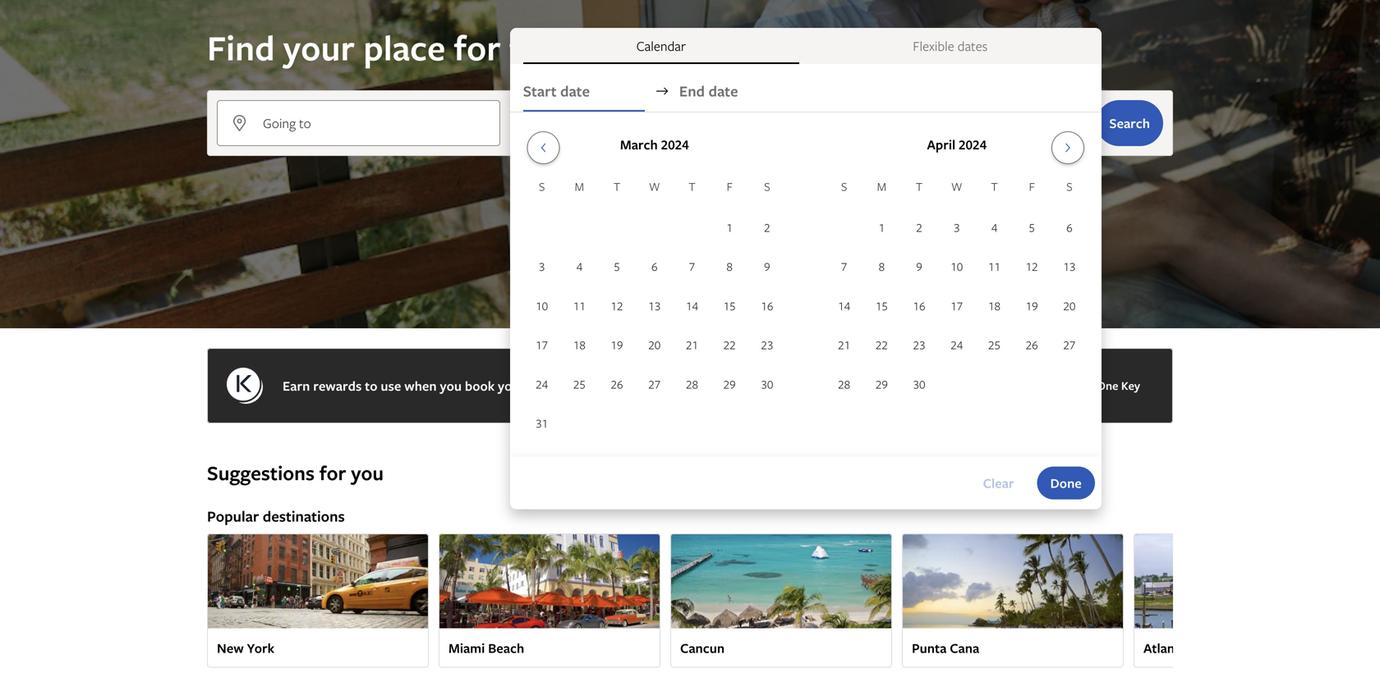 Task type: describe. For each thing, give the bounding box(es) containing it.
6 for 6 'button' to the bottom
[[652, 259, 658, 275]]

dates
[[958, 37, 988, 55]]

0 horizontal spatial 17 button
[[523, 326, 561, 364]]

w for march
[[649, 179, 660, 194]]

for inside wizard region
[[454, 24, 501, 71]]

miami beach
[[449, 640, 524, 658]]

to
[[365, 377, 378, 395]]

suggestions for you
[[207, 460, 384, 487]]

wizard region
[[0, 0, 1381, 510]]

show previous card image
[[197, 595, 217, 608]]

0 horizontal spatial 5 button
[[598, 248, 636, 286]]

new york
[[217, 640, 275, 658]]

1 vertical spatial 6 button
[[636, 248, 674, 286]]

0 vertical spatial 17 button
[[938, 287, 976, 325]]

1 horizontal spatial 20
[[1064, 298, 1076, 314]]

0 horizontal spatial 26 button
[[598, 366, 636, 403]]

flexible
[[913, 37, 955, 55]]

1 vertical spatial 11 button
[[561, 287, 598, 325]]

show next card image
[[1164, 595, 1183, 608]]

previous month image
[[534, 141, 553, 154]]

2 22 button from the left
[[863, 326, 901, 364]]

application inside wizard region
[[523, 125, 1089, 444]]

2 9 button from the left
[[901, 248, 938, 286]]

rewards
[[313, 377, 362, 395]]

2 23 button from the left
[[901, 326, 938, 364]]

0 vertical spatial 20 button
[[1051, 287, 1089, 325]]

8 inside april 2024 element
[[879, 259, 885, 275]]

31
[[536, 416, 548, 431]]

28 for 28 'button' in the april 2024 element
[[838, 377, 851, 392]]

10 inside april 2024 element
[[951, 259, 963, 275]]

cancun which includes a sandy beach, landscape views and general coastal views image
[[671, 534, 892, 629]]

clear
[[983, 474, 1014, 493]]

suggestions
[[207, 460, 315, 487]]

0 vertical spatial 3 button
[[938, 209, 976, 246]]

end date
[[679, 81, 738, 101]]

4 s from the left
[[1067, 179, 1073, 194]]

1 for march 2024
[[727, 220, 733, 235]]

on
[[610, 377, 625, 395]]

march 2024 element
[[523, 177, 786, 444]]

miami
[[449, 640, 485, 658]]

0 horizontal spatial for
[[320, 460, 346, 487]]

beach
[[488, 640, 524, 658]]

25 for rightmost 25 button
[[989, 337, 1001, 353]]

0 vertical spatial 6 button
[[1051, 209, 1089, 246]]

2 29 button from the left
[[863, 366, 901, 403]]

12 inside march 2024 element
[[611, 298, 623, 314]]

0 horizontal spatial 19 button
[[598, 326, 636, 364]]

0 horizontal spatial 25 button
[[561, 366, 598, 403]]

14 for 1st 14 button from left
[[686, 298, 698, 314]]

1 29 button from the left
[[711, 366, 749, 403]]

21 for first "21" button from left
[[686, 337, 698, 353]]

0 vertical spatial 5 button
[[1013, 209, 1051, 246]]

2 button for march 2024
[[749, 209, 786, 246]]

0 vertical spatial 27 button
[[1051, 326, 1089, 364]]

1 vertical spatial 13 button
[[636, 287, 674, 325]]

search
[[1110, 114, 1150, 132]]

hotels.com
[[742, 377, 810, 395]]

9 for 1st 9 button from the left
[[764, 259, 771, 275]]

start date button
[[523, 71, 645, 112]]

vrbo,
[[629, 377, 661, 395]]

york
[[247, 640, 275, 658]]

new
[[217, 640, 244, 658]]

date for start date
[[560, 81, 590, 101]]

0 horizontal spatial 24
[[536, 377, 548, 392]]

flexible dates link
[[813, 28, 1089, 64]]

0 horizontal spatial 24 button
[[523, 366, 561, 403]]

miami beach featuring a city and street scenes image
[[439, 534, 661, 629]]

earn rewards to use when you book your next getaway on vrbo, expedia, and hotels.com
[[283, 377, 810, 395]]

1 horizontal spatial your
[[498, 377, 525, 395]]

17 for leftmost "17" button
[[536, 337, 548, 353]]

9 for first 9 button from the right
[[916, 259, 923, 275]]

10 inside march 2024 element
[[536, 298, 548, 314]]

28 button inside april 2024 element
[[826, 366, 863, 403]]

end date button
[[679, 71, 801, 112]]

getaway
[[558, 377, 607, 395]]

1 7 button from the left
[[674, 248, 711, 286]]

0 vertical spatial 10 button
[[938, 248, 976, 286]]

1 horizontal spatial 11 button
[[976, 248, 1013, 286]]

earn
[[283, 377, 310, 395]]

1 23 button from the left
[[749, 326, 786, 364]]

find
[[207, 24, 275, 71]]

1 for april 2024
[[879, 220, 885, 235]]

1 14 button from the left
[[674, 287, 711, 325]]

7 inside april 2024 element
[[841, 259, 848, 275]]

recently viewed region
[[197, 434, 1183, 460]]

28 for 28 'button' inside march 2024 element
[[686, 377, 698, 392]]

clear button
[[970, 467, 1028, 500]]

1 s from the left
[[539, 179, 545, 194]]

2 15 button from the left
[[863, 287, 901, 325]]

f for march 2024
[[727, 179, 733, 194]]

2 for march 2024
[[764, 220, 771, 235]]

april 2024
[[927, 136, 987, 154]]

end
[[679, 81, 705, 101]]

1 9 button from the left
[[749, 248, 786, 286]]

1 vertical spatial 27 button
[[636, 366, 674, 403]]

city
[[1193, 640, 1217, 658]]

17 for topmost "17" button
[[951, 298, 963, 314]]

soho - tribeca which includes street scenes and a city image
[[207, 534, 429, 629]]

use
[[381, 377, 401, 395]]

0 horizontal spatial 20 button
[[636, 326, 674, 364]]

2024 for april 2024
[[959, 136, 987, 154]]

1 vertical spatial 3 button
[[523, 248, 561, 286]]

1 t from the left
[[614, 179, 621, 194]]

3 s from the left
[[841, 179, 847, 194]]

27 inside march 2024 element
[[649, 377, 661, 392]]

31 button
[[523, 405, 561, 442]]

together
[[509, 24, 645, 71]]

23 for 1st 23 button from right
[[913, 337, 926, 353]]

19 inside april 2024 element
[[1026, 298, 1038, 314]]

march
[[620, 136, 658, 154]]

12 button inside april 2024 element
[[1013, 248, 1051, 286]]

7 inside march 2024 element
[[689, 259, 695, 275]]

m for march 2024
[[575, 179, 584, 194]]

1 horizontal spatial 26 button
[[1013, 326, 1051, 364]]

1 horizontal spatial 25 button
[[976, 326, 1013, 364]]

atlantic city
[[1144, 640, 1217, 658]]

0 vertical spatial 13 button
[[1051, 248, 1089, 286]]

2 30 button from the left
[[901, 366, 938, 403]]

march 2024
[[620, 136, 689, 154]]

1 horizontal spatial 24
[[951, 337, 963, 353]]

0 horizontal spatial 4 button
[[561, 248, 598, 286]]

3 t from the left
[[916, 179, 923, 194]]

4 t from the left
[[991, 179, 998, 194]]

expedia,
[[664, 377, 714, 395]]

bayahibe beach featuring a beach, a sunset and tropical scenes image
[[902, 534, 1124, 629]]

0 horizontal spatial 10 button
[[523, 287, 561, 325]]

atlantic
[[1144, 640, 1190, 658]]



Task type: vqa. For each thing, say whether or not it's contained in the screenshot.


Task type: locate. For each thing, give the bounding box(es) containing it.
1 horizontal spatial 1 button
[[863, 209, 901, 246]]

m inside april 2024 element
[[877, 179, 887, 194]]

1 horizontal spatial 20 button
[[1051, 287, 1089, 325]]

7
[[689, 259, 695, 275], [841, 259, 848, 275]]

29 for second 29 button
[[876, 377, 888, 392]]

0 horizontal spatial 25
[[573, 377, 586, 392]]

0 vertical spatial your
[[283, 24, 355, 71]]

1 2024 from the left
[[661, 136, 689, 154]]

0 horizontal spatial 14 button
[[674, 287, 711, 325]]

28 button right hotels.com
[[826, 366, 863, 403]]

1 button for march 2024
[[711, 209, 749, 246]]

12
[[1026, 259, 1038, 275], [611, 298, 623, 314]]

12 button inside march 2024 element
[[598, 287, 636, 325]]

w
[[649, 179, 660, 194], [952, 179, 963, 194]]

14 button
[[674, 287, 711, 325], [826, 287, 863, 325]]

19 button
[[1013, 287, 1051, 325], [598, 326, 636, 364]]

and
[[717, 377, 739, 395]]

1 vertical spatial 26
[[611, 377, 623, 392]]

1 horizontal spatial 11
[[989, 259, 1001, 275]]

25 button
[[976, 326, 1013, 364], [561, 366, 598, 403]]

2 button for april 2024
[[901, 209, 938, 246]]

0 horizontal spatial 14
[[686, 298, 698, 314]]

11
[[989, 259, 1001, 275], [573, 298, 586, 314]]

1 horizontal spatial 15
[[876, 298, 888, 314]]

2 29 from the left
[[876, 377, 888, 392]]

f for april 2024
[[1029, 179, 1035, 194]]

popular
[[207, 507, 259, 527]]

date right start
[[560, 81, 590, 101]]

0 horizontal spatial 1
[[727, 220, 733, 235]]

4 button
[[976, 209, 1013, 246], [561, 248, 598, 286]]

27 inside april 2024 element
[[1064, 337, 1076, 353]]

1 1 from the left
[[727, 220, 733, 235]]

w down march 2024
[[649, 179, 660, 194]]

0 horizontal spatial 30
[[761, 377, 774, 392]]

15 for 1st 15 'button' from the right
[[876, 298, 888, 314]]

1 horizontal spatial 21 button
[[826, 326, 863, 364]]

9 inside april 2024 element
[[916, 259, 923, 275]]

0 vertical spatial 3
[[954, 220, 960, 235]]

f inside march 2024 element
[[727, 179, 733, 194]]

1 inside april 2024 element
[[879, 220, 885, 235]]

14
[[686, 298, 698, 314], [838, 298, 851, 314]]

1
[[727, 220, 733, 235], [879, 220, 885, 235]]

29 for second 29 button from right
[[724, 377, 736, 392]]

0 vertical spatial 4
[[992, 220, 998, 235]]

next
[[528, 377, 554, 395]]

26 button
[[1013, 326, 1051, 364], [598, 366, 636, 403]]

12 inside april 2024 element
[[1026, 259, 1038, 275]]

6 inside april 2024 element
[[1067, 220, 1073, 235]]

4
[[992, 220, 998, 235], [577, 259, 583, 275]]

1 horizontal spatial 29 button
[[863, 366, 901, 403]]

f inside april 2024 element
[[1029, 179, 1035, 194]]

26 for the rightmost 26 button
[[1026, 337, 1038, 353]]

0 horizontal spatial 21 button
[[674, 326, 711, 364]]

14 inside april 2024 element
[[838, 298, 851, 314]]

1 inside march 2024 element
[[727, 220, 733, 235]]

book
[[465, 377, 495, 395]]

28 button
[[674, 366, 711, 403], [826, 366, 863, 403]]

28 inside march 2024 element
[[686, 377, 698, 392]]

4 for the left 4 button
[[577, 259, 583, 275]]

22 button
[[711, 326, 749, 364], [863, 326, 901, 364]]

0 horizontal spatial 2
[[764, 220, 771, 235]]

2024 right march
[[661, 136, 689, 154]]

6 for topmost 6 'button'
[[1067, 220, 1073, 235]]

28 right hotels.com
[[838, 377, 851, 392]]

22 inside march 2024 element
[[724, 337, 736, 353]]

your
[[283, 24, 355, 71], [498, 377, 525, 395]]

2 for april 2024
[[916, 220, 923, 235]]

1 horizontal spatial 17 button
[[938, 287, 976, 325]]

6 inside march 2024 element
[[652, 259, 658, 275]]

1 horizontal spatial 2 button
[[901, 209, 938, 246]]

30 inside april 2024 element
[[913, 377, 926, 392]]

2 8 from the left
[[879, 259, 885, 275]]

26 inside april 2024 element
[[1026, 337, 1038, 353]]

0 vertical spatial 11 button
[[976, 248, 1013, 286]]

2 m from the left
[[877, 179, 887, 194]]

16 inside march 2024 element
[[761, 298, 774, 314]]

1 horizontal spatial 10 button
[[938, 248, 976, 286]]

your left the next
[[498, 377, 525, 395]]

1 horizontal spatial date
[[709, 81, 738, 101]]

1 horizontal spatial 25
[[989, 337, 1001, 353]]

1 horizontal spatial 17
[[951, 298, 963, 314]]

2 30 from the left
[[913, 377, 926, 392]]

application
[[523, 125, 1089, 444]]

april 2024 element
[[826, 177, 1089, 405]]

your right find at left top
[[283, 24, 355, 71]]

1 22 button from the left
[[711, 326, 749, 364]]

2 7 from the left
[[841, 259, 848, 275]]

2 1 button from the left
[[863, 209, 901, 246]]

w down the april 2024
[[952, 179, 963, 194]]

11 button
[[976, 248, 1013, 286], [561, 287, 598, 325]]

18 button inside april 2024 element
[[976, 287, 1013, 325]]

5 inside april 2024 element
[[1029, 220, 1035, 235]]

3 button
[[938, 209, 976, 246], [523, 248, 561, 286]]

1 2 button from the left
[[749, 209, 786, 246]]

1 8 button from the left
[[711, 248, 749, 286]]

april
[[927, 136, 956, 154]]

1 horizontal spatial you
[[440, 377, 462, 395]]

3 inside march 2024 element
[[539, 259, 545, 275]]

3 inside april 2024 element
[[954, 220, 960, 235]]

16 for 2nd 16 button from left
[[913, 298, 926, 314]]

22 for first 22 button from right
[[876, 337, 888, 353]]

date right end
[[709, 81, 738, 101]]

1 horizontal spatial 16 button
[[901, 287, 938, 325]]

29 inside april 2024 element
[[876, 377, 888, 392]]

1 horizontal spatial 10
[[951, 259, 963, 275]]

you
[[440, 377, 462, 395], [351, 460, 384, 487]]

1 28 button from the left
[[674, 366, 711, 403]]

1 8 from the left
[[727, 259, 733, 275]]

2 14 button from the left
[[826, 287, 863, 325]]

23 inside march 2024 element
[[761, 337, 774, 353]]

12 button
[[1013, 248, 1051, 286], [598, 287, 636, 325]]

16 button
[[749, 287, 786, 325], [901, 287, 938, 325]]

2 2 button from the left
[[901, 209, 938, 246]]

23 inside april 2024 element
[[913, 337, 926, 353]]

for right place
[[454, 24, 501, 71]]

1 21 from the left
[[686, 337, 698, 353]]

application containing march 2024
[[523, 125, 1089, 444]]

1 28 from the left
[[686, 377, 698, 392]]

0 vertical spatial 17
[[951, 298, 963, 314]]

1 vertical spatial 24
[[536, 377, 548, 392]]

0 horizontal spatial 11
[[573, 298, 586, 314]]

search button
[[1096, 100, 1164, 146]]

2 15 from the left
[[876, 298, 888, 314]]

16 for first 16 button
[[761, 298, 774, 314]]

2 s from the left
[[764, 179, 770, 194]]

start
[[523, 81, 557, 101]]

1 30 button from the left
[[749, 366, 786, 403]]

destinations
[[263, 507, 345, 527]]

2 14 from the left
[[838, 298, 851, 314]]

11 inside march 2024 element
[[573, 298, 586, 314]]

atlantic city aquarium which includes a marina, boating and a coastal town image
[[1134, 534, 1356, 629]]

1 21 button from the left
[[674, 326, 711, 364]]

1 horizontal spatial 30
[[913, 377, 926, 392]]

0 vertical spatial 19
[[1026, 298, 1038, 314]]

tab list inside wizard region
[[510, 28, 1102, 64]]

11 for right 11 button
[[989, 259, 1001, 275]]

1 vertical spatial you
[[351, 460, 384, 487]]

2 f from the left
[[1029, 179, 1035, 194]]

30 inside march 2024 element
[[761, 377, 774, 392]]

2 23 from the left
[[913, 337, 926, 353]]

0 horizontal spatial m
[[575, 179, 584, 194]]

1 29 from the left
[[724, 377, 736, 392]]

1 horizontal spatial 24 button
[[938, 326, 976, 364]]

13 for 13 "button" to the top
[[1064, 259, 1076, 275]]

cana
[[950, 640, 980, 658]]

1 14 from the left
[[686, 298, 698, 314]]

0 horizontal spatial 12 button
[[598, 287, 636, 325]]

1 horizontal spatial 12
[[1026, 259, 1038, 275]]

1 vertical spatial 17
[[536, 337, 548, 353]]

2 28 from the left
[[838, 377, 851, 392]]

date for end date
[[709, 81, 738, 101]]

0 horizontal spatial f
[[727, 179, 733, 194]]

15 for second 15 'button' from the right
[[724, 298, 736, 314]]

29
[[724, 377, 736, 392], [876, 377, 888, 392]]

1 button inside april 2024 element
[[863, 209, 901, 246]]

0 horizontal spatial 23
[[761, 337, 774, 353]]

1 m from the left
[[575, 179, 584, 194]]

when
[[405, 377, 437, 395]]

5 button
[[1013, 209, 1051, 246], [598, 248, 636, 286]]

26 for left 26 button
[[611, 377, 623, 392]]

0 vertical spatial 24 button
[[938, 326, 976, 364]]

1 vertical spatial 20
[[649, 337, 661, 353]]

21 inside april 2024 element
[[838, 337, 851, 353]]

1 horizontal spatial 8 button
[[863, 248, 901, 286]]

29 inside march 2024 element
[[724, 377, 736, 392]]

1 horizontal spatial 4
[[992, 220, 998, 235]]

2 button
[[749, 209, 786, 246], [901, 209, 938, 246]]

punta
[[912, 640, 947, 658]]

2 w from the left
[[952, 179, 963, 194]]

23 button
[[749, 326, 786, 364], [901, 326, 938, 364]]

next month image
[[1059, 141, 1078, 154]]

25 inside april 2024 element
[[989, 337, 1001, 353]]

tab list containing calendar
[[510, 28, 1102, 64]]

t
[[614, 179, 621, 194], [689, 179, 696, 194], [916, 179, 923, 194], [991, 179, 998, 194]]

2 28 button from the left
[[826, 366, 863, 403]]

calendar link
[[523, 28, 799, 64]]

1 15 button from the left
[[711, 287, 749, 325]]

19 inside march 2024 element
[[611, 337, 623, 353]]

28
[[686, 377, 698, 392], [838, 377, 851, 392]]

w for april
[[952, 179, 963, 194]]

9 button
[[749, 248, 786, 286], [901, 248, 938, 286]]

2 1 from the left
[[879, 220, 885, 235]]

1 horizontal spatial 15 button
[[863, 287, 901, 325]]

1 vertical spatial 18
[[573, 337, 586, 353]]

0 horizontal spatial 13
[[649, 298, 661, 314]]

29 button
[[711, 366, 749, 403], [863, 366, 901, 403]]

22 inside april 2024 element
[[876, 337, 888, 353]]

5
[[1029, 220, 1035, 235], [614, 259, 620, 275]]

28 button left and
[[674, 366, 711, 403]]

18 button
[[976, 287, 1013, 325], [561, 326, 598, 364]]

5 inside march 2024 element
[[614, 259, 620, 275]]

1 horizontal spatial 6 button
[[1051, 209, 1089, 246]]

1 22 from the left
[[724, 337, 736, 353]]

1 date from the left
[[560, 81, 590, 101]]

place
[[363, 24, 446, 71]]

directional image
[[655, 84, 670, 99]]

0 horizontal spatial 22 button
[[711, 326, 749, 364]]

1 horizontal spatial 2
[[916, 220, 923, 235]]

0 vertical spatial 12 button
[[1013, 248, 1051, 286]]

26
[[1026, 337, 1038, 353], [611, 377, 623, 392]]

0 horizontal spatial 28
[[686, 377, 698, 392]]

30 button
[[749, 366, 786, 403], [901, 366, 938, 403]]

2 9 from the left
[[916, 259, 923, 275]]

1 16 from the left
[[761, 298, 774, 314]]

done button
[[1037, 467, 1095, 500]]

17 inside april 2024 element
[[951, 298, 963, 314]]

8 inside march 2024 element
[[727, 259, 733, 275]]

m for april 2024
[[877, 179, 887, 194]]

15
[[724, 298, 736, 314], [876, 298, 888, 314]]

27 button
[[1051, 326, 1089, 364], [636, 366, 674, 403]]

14 inside march 2024 element
[[686, 298, 698, 314]]

21 inside march 2024 element
[[686, 337, 698, 353]]

date
[[560, 81, 590, 101], [709, 81, 738, 101]]

15 button
[[711, 287, 749, 325], [863, 287, 901, 325]]

21 for first "21" button from the right
[[838, 337, 851, 353]]

0 horizontal spatial you
[[351, 460, 384, 487]]

1 vertical spatial 25 button
[[561, 366, 598, 403]]

0 horizontal spatial 3
[[539, 259, 545, 275]]

1 horizontal spatial 27
[[1064, 337, 1076, 353]]

0 horizontal spatial 15
[[724, 298, 736, 314]]

11 for 11 button to the bottom
[[573, 298, 586, 314]]

13 inside march 2024 element
[[649, 298, 661, 314]]

find your place for together
[[207, 24, 645, 71]]

16 inside april 2024 element
[[913, 298, 926, 314]]

2 22 from the left
[[876, 337, 888, 353]]

1 9 from the left
[[764, 259, 771, 275]]

3 for 3 button to the top
[[954, 220, 960, 235]]

23 for second 23 button from right
[[761, 337, 774, 353]]

1 15 from the left
[[724, 298, 736, 314]]

1 horizontal spatial 12 button
[[1013, 248, 1051, 286]]

1 horizontal spatial 1
[[879, 220, 885, 235]]

w inside april 2024 element
[[952, 179, 963, 194]]

15 inside march 2024 element
[[724, 298, 736, 314]]

14 for second 14 button from left
[[838, 298, 851, 314]]

2 8 button from the left
[[863, 248, 901, 286]]

1 vertical spatial 10 button
[[523, 287, 561, 325]]

25
[[989, 337, 1001, 353], [573, 377, 586, 392]]

1 30 from the left
[[761, 377, 774, 392]]

2 21 button from the left
[[826, 326, 863, 364]]

22
[[724, 337, 736, 353], [876, 337, 888, 353]]

19
[[1026, 298, 1038, 314], [611, 337, 623, 353]]

for
[[454, 24, 501, 71], [320, 460, 346, 487]]

9 inside march 2024 element
[[764, 259, 771, 275]]

10 button
[[938, 248, 976, 286], [523, 287, 561, 325]]

0 horizontal spatial 18 button
[[561, 326, 598, 364]]

punta cana
[[912, 640, 980, 658]]

4 for the right 4 button
[[992, 220, 998, 235]]

0 vertical spatial 5
[[1029, 220, 1035, 235]]

1 vertical spatial for
[[320, 460, 346, 487]]

18 inside march 2024 element
[[573, 337, 586, 353]]

25 inside march 2024 element
[[573, 377, 586, 392]]

f
[[727, 179, 733, 194], [1029, 179, 1035, 194]]

8 button
[[711, 248, 749, 286], [863, 248, 901, 286]]

0 horizontal spatial 15 button
[[711, 287, 749, 325]]

1 horizontal spatial 19 button
[[1013, 287, 1051, 325]]

0 horizontal spatial 7 button
[[674, 248, 711, 286]]

18 inside april 2024 element
[[989, 298, 1001, 314]]

2 2 from the left
[[916, 220, 923, 235]]

2024 for march 2024
[[661, 136, 689, 154]]

1 vertical spatial 5 button
[[598, 248, 636, 286]]

28 button inside march 2024 element
[[674, 366, 711, 403]]

1 horizontal spatial 5 button
[[1013, 209, 1051, 246]]

0 horizontal spatial 16 button
[[749, 287, 786, 325]]

0 vertical spatial 24
[[951, 337, 963, 353]]

0 horizontal spatial 21
[[686, 337, 698, 353]]

6 button
[[1051, 209, 1089, 246], [636, 248, 674, 286]]

17 inside march 2024 element
[[536, 337, 548, 353]]

start date
[[523, 81, 590, 101]]

0 horizontal spatial 18
[[573, 337, 586, 353]]

0 horizontal spatial 8
[[727, 259, 733, 275]]

0 horizontal spatial your
[[283, 24, 355, 71]]

1 vertical spatial 27
[[649, 377, 661, 392]]

1 23 from the left
[[761, 337, 774, 353]]

1 vertical spatial 19 button
[[598, 326, 636, 364]]

2
[[764, 220, 771, 235], [916, 220, 923, 235]]

m
[[575, 179, 584, 194], [877, 179, 887, 194]]

28 left and
[[686, 377, 698, 392]]

2 16 from the left
[[913, 298, 926, 314]]

1 vertical spatial 6
[[652, 259, 658, 275]]

0 vertical spatial you
[[440, 377, 462, 395]]

1 horizontal spatial 18 button
[[976, 287, 1013, 325]]

21
[[686, 337, 698, 353], [838, 337, 851, 353]]

date inside button
[[560, 81, 590, 101]]

calendar
[[637, 37, 686, 55]]

17 button
[[938, 287, 976, 325], [523, 326, 561, 364]]

1 1 button from the left
[[711, 209, 749, 246]]

3 for the bottommost 3 button
[[539, 259, 545, 275]]

1 horizontal spatial 9
[[916, 259, 923, 275]]

2 t from the left
[[689, 179, 696, 194]]

2 date from the left
[[709, 81, 738, 101]]

1 horizontal spatial 9 button
[[901, 248, 938, 286]]

1 button inside march 2024 element
[[711, 209, 749, 246]]

1 f from the left
[[727, 179, 733, 194]]

0 vertical spatial 12
[[1026, 259, 1038, 275]]

1 button for april 2024
[[863, 209, 901, 246]]

28 inside april 2024 element
[[838, 377, 851, 392]]

9
[[764, 259, 771, 275], [916, 259, 923, 275]]

2 16 button from the left
[[901, 287, 938, 325]]

1 horizontal spatial 2024
[[959, 136, 987, 154]]

your inside wizard region
[[283, 24, 355, 71]]

2 21 from the left
[[838, 337, 851, 353]]

13 inside april 2024 element
[[1064, 259, 1076, 275]]

for up destinations on the left
[[320, 460, 346, 487]]

popular destinations
[[207, 507, 345, 527]]

cancun
[[680, 640, 725, 658]]

17
[[951, 298, 963, 314], [536, 337, 548, 353]]

0 horizontal spatial 20
[[649, 337, 661, 353]]

26 inside march 2024 element
[[611, 377, 623, 392]]

1 horizontal spatial 18
[[989, 298, 1001, 314]]

8
[[727, 259, 733, 275], [879, 259, 885, 275]]

1 w from the left
[[649, 179, 660, 194]]

20
[[1064, 298, 1076, 314], [649, 337, 661, 353]]

1 vertical spatial 10
[[536, 298, 548, 314]]

1 16 button from the left
[[749, 287, 786, 325]]

w inside march 2024 element
[[649, 179, 660, 194]]

21 button
[[674, 326, 711, 364], [826, 326, 863, 364]]

date inside 'button'
[[709, 81, 738, 101]]

22 for first 22 button from the left
[[724, 337, 736, 353]]

1 horizontal spatial 26
[[1026, 337, 1038, 353]]

25 for the left 25 button
[[573, 377, 586, 392]]

1 7 from the left
[[689, 259, 695, 275]]

0 horizontal spatial date
[[560, 81, 590, 101]]

1 horizontal spatial 3 button
[[938, 209, 976, 246]]

2 7 button from the left
[[826, 248, 863, 286]]

20 button
[[1051, 287, 1089, 325], [636, 326, 674, 364]]

2 2024 from the left
[[959, 136, 987, 154]]

0 horizontal spatial 6
[[652, 259, 658, 275]]

1 horizontal spatial 30 button
[[901, 366, 938, 403]]

10
[[951, 259, 963, 275], [536, 298, 548, 314]]

24
[[951, 337, 963, 353], [536, 377, 548, 392]]

13 for the bottommost 13 "button"
[[649, 298, 661, 314]]

s
[[539, 179, 545, 194], [764, 179, 770, 194], [841, 179, 847, 194], [1067, 179, 1073, 194]]

1 vertical spatial 19
[[611, 337, 623, 353]]

1 horizontal spatial 4 button
[[976, 209, 1013, 246]]

11 inside april 2024 element
[[989, 259, 1001, 275]]

24 button
[[938, 326, 976, 364], [523, 366, 561, 403]]

flexible dates
[[913, 37, 988, 55]]

1 2 from the left
[[764, 220, 771, 235]]

2024 right april
[[959, 136, 987, 154]]

tab list
[[510, 28, 1102, 64]]

15 inside april 2024 element
[[876, 298, 888, 314]]

done
[[1051, 474, 1082, 493]]

1 horizontal spatial 13 button
[[1051, 248, 1089, 286]]



